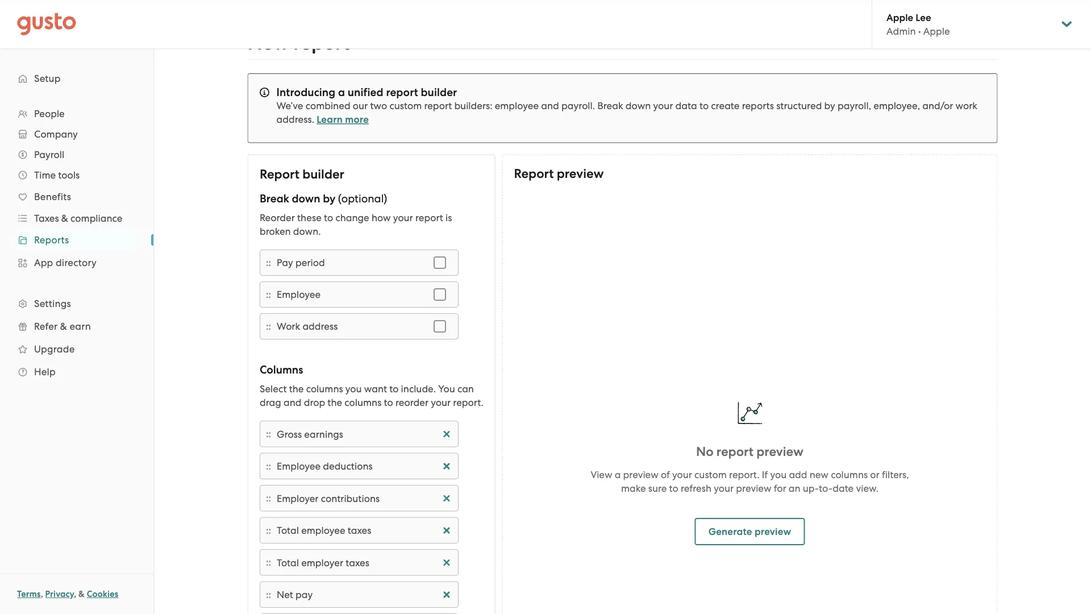 Task type: vqa. For each thing, say whether or not it's contained in the screenshot.
1 state option
no



Task type: describe. For each thing, give the bounding box(es) containing it.
list containing people
[[0, 103, 154, 383]]

builder inside alert
[[421, 86, 457, 99]]

:: for total employer taxes
[[266, 556, 271, 568]]

combined
[[306, 100, 351, 111]]

& for compliance
[[61, 213, 68, 224]]

:: for net pay
[[266, 589, 271, 600]]

how
[[372, 212, 391, 223]]

to-
[[819, 483, 833, 494]]

employee,
[[874, 100, 921, 111]]

report builder
[[260, 166, 344, 181]]

columns
[[260, 363, 303, 376]]

no
[[697, 444, 714, 459]]

terms , privacy , & cookies
[[17, 589, 118, 599]]

taxes
[[34, 213, 59, 224]]

apple lee admin • apple
[[887, 12, 951, 37]]

work
[[956, 100, 978, 111]]

company
[[34, 129, 78, 140]]

report. inside "view a preview of your custom report. if you add new columns or filters, make sure to refresh your preview for an up-to-date view."
[[730, 469, 760, 481]]

payroll button
[[11, 144, 142, 165]]

:: for pay period
[[266, 257, 271, 268]]

1 horizontal spatial the
[[327, 397, 342, 408]]

benefits
[[34, 191, 71, 202]]

employee inside 'column content' element
[[301, 524, 345, 536]]

make
[[622, 483, 646, 494]]

a for view
[[615, 469, 621, 481]]

reorder
[[260, 212, 295, 223]]

column content element containing employee deductions
[[277, 459, 452, 473]]

your inside we've combined our two custom report builders: employee and payroll. break down your data to create reports structured by payroll, employee, and/or work address.
[[654, 100, 674, 111]]

for
[[774, 483, 787, 494]]

view
[[591, 469, 613, 481]]

learn
[[317, 114, 343, 125]]

pay
[[277, 257, 293, 268]]

gross earnings
[[277, 428, 343, 439]]

create
[[712, 100, 740, 111]]

report preview
[[514, 166, 604, 181]]

settings
[[34, 298, 71, 309]]

:: for employee deductions
[[266, 460, 271, 472]]

1 vertical spatial apple
[[924, 25, 951, 37]]

generate preview
[[709, 526, 792, 537]]

you
[[438, 383, 455, 394]]

you inside "view a preview of your custom report. if you add new columns or filters, make sure to refresh your preview for an up-to-date view."
[[771, 469, 787, 481]]

2 vertical spatial &
[[79, 589, 85, 599]]

employee deductions
[[277, 460, 373, 472]]

to inside "view a preview of your custom report. if you add new columns or filters, make sure to refresh your preview for an up-to-date view."
[[670, 483, 679, 494]]

pay period
[[277, 257, 325, 268]]

and/or
[[923, 100, 954, 111]]

help
[[34, 366, 56, 378]]

unified
[[348, 86, 384, 99]]

:: for work address
[[266, 320, 271, 332]]

app directory link
[[11, 252, 142, 273]]

employee for employee deductions
[[277, 460, 320, 472]]

settings link
[[11, 293, 142, 314]]

select the columns you want to include. you can drag and drop the columns to reorder your report.
[[260, 383, 484, 408]]

no report preview
[[697, 444, 804, 459]]

reports
[[742, 100, 774, 111]]

total employer taxes
[[277, 557, 369, 568]]

your right refresh
[[714, 483, 734, 494]]

:: for total employee taxes
[[266, 524, 271, 536]]

report. inside select the columns you want to include. you can drag and drop the columns to reorder your report.
[[453, 397, 484, 408]]

reorder these to change how your report is broken down.
[[260, 212, 452, 237]]

and inside we've combined our two custom report builders: employee and payroll. break down your data to create reports structured by payroll, employee, and/or work address.
[[542, 100, 559, 111]]

we've
[[277, 100, 303, 111]]

learn more
[[317, 114, 369, 125]]

down inside we've combined our two custom report builders: employee and payroll. break down your data to create reports structured by payroll, employee, and/or work address.
[[626, 100, 651, 111]]

0 horizontal spatial break
[[260, 192, 289, 205]]

column content element containing net pay
[[277, 588, 452, 601]]

upgrade
[[34, 343, 75, 355]]

taxes & compliance
[[34, 213, 123, 224]]

up-
[[803, 483, 819, 494]]

employer contributions
[[277, 492, 380, 504]]

deductions
[[323, 460, 373, 472]]

time tools
[[34, 169, 80, 181]]

privacy
[[45, 589, 74, 599]]

lee
[[916, 12, 932, 23]]

introducing a unified report builder alert
[[248, 73, 998, 143]]

employer
[[277, 492, 318, 504]]

payroll,
[[838, 100, 872, 111]]

cookies
[[87, 589, 118, 599]]

reports link
[[11, 230, 142, 250]]

employer
[[301, 557, 343, 568]]

app
[[34, 257, 53, 268]]

earn
[[70, 321, 91, 332]]

admin
[[887, 25, 916, 37]]

& for earn
[[60, 321, 67, 332]]

generate preview button
[[695, 518, 805, 545]]

column content element containing total employee taxes
[[277, 523, 452, 537]]

1 vertical spatial builder
[[302, 166, 344, 181]]

refer & earn
[[34, 321, 91, 332]]

these
[[297, 212, 321, 223]]

help link
[[11, 362, 142, 382]]

columns inside "view a preview of your custom report. if you add new columns or filters, make sure to refresh your preview for an up-to-date view."
[[831, 469, 868, 481]]

reorder
[[395, 397, 429, 408]]

refer
[[34, 321, 58, 332]]

gusto navigation element
[[0, 49, 154, 401]]

•
[[919, 25, 922, 37]]

work
[[277, 320, 300, 332]]

report up two
[[386, 86, 418, 99]]

time tools button
[[11, 165, 142, 185]]

can
[[457, 383, 474, 394]]

report for report builder
[[260, 166, 299, 181]]

is
[[446, 212, 452, 223]]

1 vertical spatial down
[[292, 192, 320, 205]]

directory
[[56, 257, 97, 268]]

address
[[302, 320, 338, 332]]

taxes for total employee taxes
[[348, 524, 371, 536]]

0 horizontal spatial apple
[[887, 12, 914, 23]]

date
[[833, 483, 854, 494]]

introducing a unified report builder
[[277, 86, 457, 99]]

employee inside we've combined our two custom report builders: employee and payroll. break down your data to create reports structured by payroll, employee, and/or work address.
[[495, 100, 539, 111]]

setup link
[[11, 68, 142, 89]]

want
[[364, 383, 387, 394]]



Task type: locate. For each thing, give the bounding box(es) containing it.
a up combined
[[338, 86, 345, 99]]

apple right '•'
[[924, 25, 951, 37]]

1 horizontal spatial ,
[[74, 589, 76, 599]]

None checkbox
[[427, 282, 452, 307]]

column content element up contributions on the bottom of page
[[277, 459, 452, 473]]

column content element down deductions
[[277, 491, 452, 505]]

1 horizontal spatial apple
[[924, 25, 951, 37]]

9 :: from the top
[[266, 589, 271, 600]]

apple
[[887, 12, 914, 23], [924, 25, 951, 37]]

if
[[762, 469, 768, 481]]

include.
[[401, 383, 436, 394]]

taxes down contributions on the bottom of page
[[348, 524, 371, 536]]

employee right builders:
[[495, 100, 539, 111]]

work address
[[277, 320, 338, 332]]

0 vertical spatial taxes
[[348, 524, 371, 536]]

employee inside 'column content' element
[[277, 460, 320, 472]]

the right select
[[289, 383, 304, 394]]

1 vertical spatial by
[[323, 192, 335, 205]]

more
[[345, 114, 369, 125]]

1 vertical spatial and
[[283, 397, 301, 408]]

and left 'drop'
[[283, 397, 301, 408]]

report left builders:
[[424, 100, 452, 111]]

1 , from the left
[[41, 589, 43, 599]]

of
[[661, 469, 670, 481]]

time
[[34, 169, 56, 181]]

total for total employee taxes
[[277, 524, 299, 536]]

1 vertical spatial &
[[60, 321, 67, 332]]

and
[[542, 100, 559, 111], [283, 397, 301, 408]]

to inside we've combined our two custom report builders: employee and payroll. break down your data to create reports structured by payroll, employee, and/or work address.
[[700, 100, 709, 111]]

to right data
[[700, 100, 709, 111]]

2 column content element from the top
[[277, 459, 452, 473]]

0 vertical spatial columns
[[306, 383, 343, 394]]

:: for gross earnings
[[266, 428, 271, 440]]

:: for employer contributions
[[266, 492, 271, 504]]

report
[[294, 32, 350, 55], [386, 86, 418, 99], [424, 100, 452, 111], [415, 212, 443, 223], [717, 444, 754, 459]]

break right the payroll.
[[598, 100, 624, 111]]

0 horizontal spatial ,
[[41, 589, 43, 599]]

3 :: from the top
[[266, 320, 271, 332]]

0 vertical spatial apple
[[887, 12, 914, 23]]

columns down want
[[345, 397, 381, 408]]

filters,
[[883, 469, 910, 481]]

1 horizontal spatial you
[[771, 469, 787, 481]]

introducing
[[277, 86, 336, 99]]

0 vertical spatial total
[[277, 524, 299, 536]]

total up net
[[277, 557, 299, 568]]

cookies button
[[87, 587, 118, 601]]

2 total from the top
[[277, 557, 299, 568]]

report
[[260, 166, 299, 181], [514, 166, 554, 181]]

app directory
[[34, 257, 97, 268]]

a inside alert
[[338, 86, 345, 99]]

2 report from the left
[[514, 166, 554, 181]]

report up introducing
[[294, 32, 350, 55]]

0 vertical spatial by
[[825, 100, 836, 111]]

2 , from the left
[[74, 589, 76, 599]]

0 horizontal spatial the
[[289, 383, 304, 394]]

break down by (optional)
[[260, 192, 387, 205]]

1 horizontal spatial builder
[[421, 86, 457, 99]]

you
[[345, 383, 362, 394], [771, 469, 787, 481]]

2 vertical spatial columns
[[831, 469, 868, 481]]

custom up refresh
[[695, 469, 727, 481]]

0 vertical spatial &
[[61, 213, 68, 224]]

1 vertical spatial employee
[[277, 460, 320, 472]]

1 column content element from the top
[[277, 427, 452, 441]]

report.
[[453, 397, 484, 408], [730, 469, 760, 481]]

refer & earn link
[[11, 316, 142, 337]]

1 horizontal spatial custom
[[695, 469, 727, 481]]

1 vertical spatial break
[[260, 192, 289, 205]]

1 vertical spatial taxes
[[346, 557, 369, 568]]

reports
[[34, 234, 69, 246]]

0 vertical spatial employee
[[495, 100, 539, 111]]

and inside select the columns you want to include. you can drag and drop the columns to reorder your report.
[[283, 397, 301, 408]]

net
[[277, 589, 293, 600]]

4 column content element from the top
[[277, 523, 452, 537]]

new
[[248, 32, 289, 55]]

0 vertical spatial report.
[[453, 397, 484, 408]]

report. left if
[[730, 469, 760, 481]]

0 horizontal spatial report
[[260, 166, 299, 181]]

1 employee from the top
[[277, 289, 320, 300]]

new
[[810, 469, 829, 481]]

8 :: from the top
[[266, 556, 271, 568]]

0 vertical spatial break
[[598, 100, 624, 111]]

benefits link
[[11, 187, 142, 207]]

2 horizontal spatial columns
[[831, 469, 868, 481]]

1 horizontal spatial down
[[626, 100, 651, 111]]

the right 'drop'
[[327, 397, 342, 408]]

report right no
[[717, 444, 754, 459]]

taxes & compliance button
[[11, 208, 142, 229]]

by inside we've combined our two custom report builders: employee and payroll. break down your data to create reports structured by payroll, employee, and/or work address.
[[825, 100, 836, 111]]

compliance
[[71, 213, 123, 224]]

0 horizontal spatial down
[[292, 192, 320, 205]]

down up these
[[292, 192, 320, 205]]

total
[[277, 524, 299, 536], [277, 557, 299, 568]]

1 vertical spatial you
[[771, 469, 787, 481]]

1 vertical spatial the
[[327, 397, 342, 408]]

custom inside we've combined our two custom report builders: employee and payroll. break down your data to create reports structured by payroll, employee, and/or work address.
[[390, 100, 422, 111]]

break inside we've combined our two custom report builders: employee and payroll. break down your data to create reports structured by payroll, employee, and/or work address.
[[598, 100, 624, 111]]

1 horizontal spatial by
[[825, 100, 836, 111]]

add
[[790, 469, 808, 481]]

your right how
[[393, 212, 413, 223]]

1 horizontal spatial columns
[[345, 397, 381, 408]]

view.
[[857, 483, 879, 494]]

broken
[[260, 225, 291, 237]]

employee up total employer taxes
[[301, 524, 345, 536]]

column content element up deductions
[[277, 427, 452, 441]]

0 horizontal spatial a
[[338, 86, 345, 99]]

our
[[353, 100, 368, 111]]

your down you
[[431, 397, 451, 408]]

3 column content element from the top
[[277, 491, 452, 505]]

employee
[[277, 289, 320, 300], [277, 460, 320, 472]]

1 horizontal spatial employee
[[495, 100, 539, 111]]

0 vertical spatial employee
[[277, 289, 320, 300]]

1 horizontal spatial report.
[[730, 469, 760, 481]]

5 :: from the top
[[266, 460, 271, 472]]

you inside select the columns you want to include. you can drag and drop the columns to reorder your report.
[[345, 383, 362, 394]]

to right these
[[324, 212, 333, 223]]

:: for employee
[[266, 288, 271, 300]]

6 column content element from the top
[[277, 588, 452, 601]]

& left the cookies
[[79, 589, 85, 599]]

a for introducing
[[338, 86, 345, 99]]

period
[[295, 257, 325, 268]]

sure
[[649, 483, 667, 494]]

employee down pay period on the top left
[[277, 289, 320, 300]]

setup
[[34, 73, 61, 84]]

a right 'view'
[[615, 469, 621, 481]]

0 horizontal spatial employee
[[301, 524, 345, 536]]

None checkbox
[[427, 250, 452, 275], [427, 314, 452, 339], [427, 250, 452, 275], [427, 314, 452, 339]]

drop
[[304, 397, 325, 408]]

drag
[[260, 397, 281, 408]]

people button
[[11, 103, 142, 124]]

refresh
[[681, 483, 712, 494]]

& inside "dropdown button"
[[61, 213, 68, 224]]

column content element down total employee taxes
[[277, 555, 452, 569]]

your inside select the columns you want to include. you can drag and drop the columns to reorder your report.
[[431, 397, 451, 408]]

structured
[[777, 100, 822, 111]]

1 horizontal spatial a
[[615, 469, 621, 481]]

address.
[[277, 114, 315, 125]]

builder up break down by (optional)
[[302, 166, 344, 181]]

1 vertical spatial custom
[[695, 469, 727, 481]]

pay
[[295, 589, 313, 600]]

& left earn at the bottom left
[[60, 321, 67, 332]]

1 total from the top
[[277, 524, 299, 536]]

custom
[[390, 100, 422, 111], [695, 469, 727, 481]]

0 horizontal spatial custom
[[390, 100, 422, 111]]

1 horizontal spatial report
[[514, 166, 554, 181]]

and left the payroll.
[[542, 100, 559, 111]]

report inside we've combined our two custom report builders: employee and payroll. break down your data to create reports structured by payroll, employee, and/or work address.
[[424, 100, 452, 111]]

report. down can
[[453, 397, 484, 408]]

by left "payroll,"
[[825, 100, 836, 111]]

tools
[[58, 169, 80, 181]]

employee up employer
[[277, 460, 320, 472]]

learn more link
[[317, 114, 369, 125]]

report left is
[[415, 212, 443, 223]]

columns up date
[[831, 469, 868, 481]]

builder up builders:
[[421, 86, 457, 99]]

0 vertical spatial the
[[289, 383, 304, 394]]

report inside reorder these to change how your report is broken down.
[[415, 212, 443, 223]]

a
[[338, 86, 345, 99], [615, 469, 621, 481]]

to right want
[[389, 383, 399, 394]]

report for report preview
[[514, 166, 554, 181]]

select
[[260, 383, 287, 394]]

1 vertical spatial a
[[615, 469, 621, 481]]

preview inside button
[[755, 526, 792, 537]]

0 vertical spatial custom
[[390, 100, 422, 111]]

&
[[61, 213, 68, 224], [60, 321, 67, 332], [79, 589, 85, 599]]

payroll.
[[562, 100, 595, 111]]

two
[[370, 100, 387, 111]]

you left want
[[345, 383, 362, 394]]

taxes for total employer taxes
[[346, 557, 369, 568]]

or
[[871, 469, 880, 481]]

1 horizontal spatial break
[[598, 100, 624, 111]]

total for total employer taxes
[[277, 557, 299, 568]]

column content element
[[277, 427, 452, 441], [277, 459, 452, 473], [277, 491, 452, 505], [277, 523, 452, 537], [277, 555, 452, 569], [277, 588, 452, 601]]

2 employee from the top
[[277, 460, 320, 472]]

to down want
[[384, 397, 393, 408]]

to inside reorder these to change how your report is broken down.
[[324, 212, 333, 223]]

break up reorder
[[260, 192, 289, 205]]

0 horizontal spatial report.
[[453, 397, 484, 408]]

2 :: from the top
[[266, 288, 271, 300]]

7 :: from the top
[[266, 524, 271, 536]]

the
[[289, 383, 304, 394], [327, 397, 342, 408]]

to
[[700, 100, 709, 111], [324, 212, 333, 223], [389, 383, 399, 394], [384, 397, 393, 408], [670, 483, 679, 494]]

1 :: from the top
[[266, 257, 271, 268]]

0 vertical spatial and
[[542, 100, 559, 111]]

apple up the admin
[[887, 12, 914, 23]]

earnings
[[304, 428, 343, 439]]

column content element containing gross earnings
[[277, 427, 452, 441]]

1 vertical spatial employee
[[301, 524, 345, 536]]

0 horizontal spatial and
[[283, 397, 301, 408]]

to down of
[[670, 483, 679, 494]]

& right "taxes"
[[61, 213, 68, 224]]

your left data
[[654, 100, 674, 111]]

0 vertical spatial you
[[345, 383, 362, 394]]

payroll
[[34, 149, 64, 160]]

employee for employee
[[277, 289, 320, 300]]

5 column content element from the top
[[277, 555, 452, 569]]

1 report from the left
[[260, 166, 299, 181]]

an
[[789, 483, 801, 494]]

0 vertical spatial builder
[[421, 86, 457, 99]]

0 vertical spatial a
[[338, 86, 345, 99]]

column content element containing employer contributions
[[277, 491, 452, 505]]

0 horizontal spatial columns
[[306, 383, 343, 394]]

0 horizontal spatial builder
[[302, 166, 344, 181]]

home image
[[17, 13, 76, 36]]

column content element down contributions on the bottom of page
[[277, 523, 452, 537]]

0 horizontal spatial you
[[345, 383, 362, 394]]

column content element containing total employer taxes
[[277, 555, 452, 569]]

1 vertical spatial report.
[[730, 469, 760, 481]]

column content element down total employer taxes
[[277, 588, 452, 601]]

a inside "view a preview of your custom report. if you add new columns or filters, make sure to refresh your preview for an up-to-date view."
[[615, 469, 621, 481]]

data
[[676, 100, 698, 111]]

1 vertical spatial columns
[[345, 397, 381, 408]]

down left data
[[626, 100, 651, 111]]

custom inside "view a preview of your custom report. if you add new columns or filters, make sure to refresh your preview for an up-to-date view."
[[695, 469, 727, 481]]

terms
[[17, 589, 41, 599]]

view a preview of your custom report. if you add new columns or filters, make sure to refresh your preview for an up-to-date view.
[[591, 469, 910, 494]]

1 vertical spatial total
[[277, 557, 299, 568]]

custom right two
[[390, 100, 422, 111]]

generate
[[709, 526, 753, 537]]

, left 'privacy' link
[[41, 589, 43, 599]]

taxes right employer
[[346, 557, 369, 568]]

net pay
[[277, 589, 313, 600]]

by left (optional)
[[323, 192, 335, 205]]

you right if
[[771, 469, 787, 481]]

your inside reorder these to change how your report is broken down.
[[393, 212, 413, 223]]

company button
[[11, 124, 142, 144]]

1 horizontal spatial and
[[542, 100, 559, 111]]

total employee taxes
[[277, 524, 371, 536]]

, left the cookies button
[[74, 589, 76, 599]]

columns up 'drop'
[[306, 383, 343, 394]]

list
[[0, 103, 154, 383]]

4 :: from the top
[[266, 428, 271, 440]]

0 horizontal spatial by
[[323, 192, 335, 205]]

total down employer
[[277, 524, 299, 536]]

0 vertical spatial down
[[626, 100, 651, 111]]

your right of
[[673, 469, 693, 481]]

6 :: from the top
[[266, 492, 271, 504]]

people
[[34, 108, 65, 119]]



